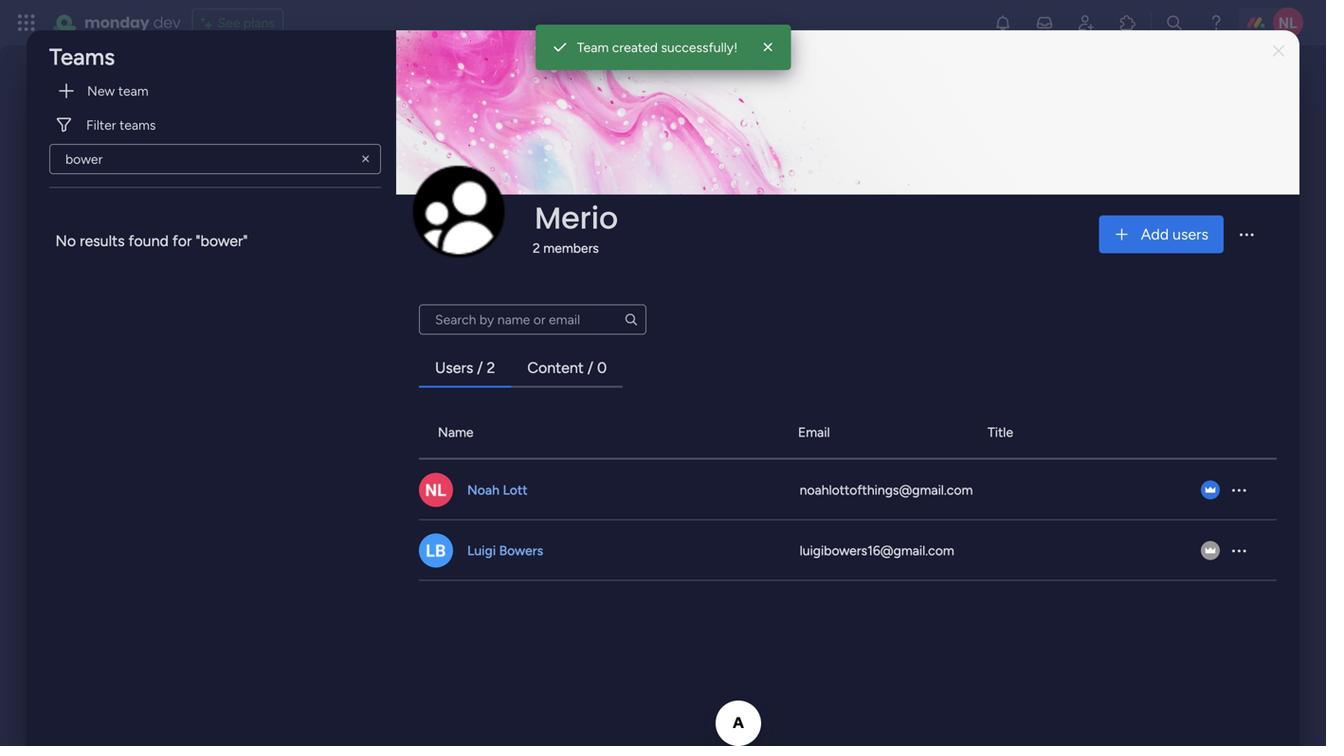 Task type: describe. For each thing, give the bounding box(es) containing it.
clear search image
[[358, 152, 373, 167]]

luigi bowers link
[[464, 542, 546, 561]]

row containing noah lott
[[419, 460, 1277, 521]]

team
[[118, 83, 149, 99]]

tab list containing users / 2
[[419, 350, 1277, 388]]

select product image
[[17, 13, 36, 32]]

help image
[[1207, 13, 1226, 32]]

new team
[[87, 83, 149, 99]]

luigibowers16@gmail.com
[[800, 543, 954, 559]]

upload button
[[411, 164, 506, 259]]

email
[[798, 425, 830, 441]]

teams
[[119, 117, 156, 133]]

merio
[[535, 197, 618, 240]]

filter teams button
[[49, 110, 381, 140]]

Merio field
[[530, 197, 623, 240]]

luigi bowers image
[[419, 534, 453, 568]]

with margin right image
[[57, 82, 76, 100]]

users / 2
[[435, 359, 495, 377]]

upload
[[434, 218, 484, 236]]

see plans
[[218, 15, 275, 31]]

members
[[543, 240, 599, 257]]

add users button
[[1099, 216, 1224, 253]]

users / 2 link
[[420, 351, 510, 385]]

2 inside the merio 2 members
[[533, 240, 540, 257]]

/ for 2
[[477, 359, 483, 377]]

team avatar image
[[411, 164, 506, 259]]

search image
[[624, 312, 639, 327]]

menu image for noahlottofthings@gmail.com
[[1229, 481, 1248, 500]]

see
[[218, 15, 240, 31]]

noahlottofthings@gmail.com
[[800, 482, 973, 498]]

noah lott link
[[464, 481, 531, 500]]

users
[[435, 359, 473, 377]]

row containing name
[[419, 407, 1277, 460]]

merio 2 members
[[533, 197, 618, 257]]

0
[[597, 359, 607, 377]]

bowers
[[499, 543, 543, 559]]

menu image for luigibowers16@gmail.com
[[1229, 542, 1248, 561]]

luigi
[[467, 543, 496, 559]]

users
[[1173, 225, 1209, 243]]

filter teams
[[86, 117, 156, 133]]

for
[[172, 232, 192, 250]]

team created successfully!
[[577, 39, 738, 55]]

noah
[[467, 482, 500, 498]]

search everything image
[[1165, 13, 1184, 32]]

apps image
[[1119, 13, 1138, 32]]

name
[[438, 425, 474, 441]]



Task type: locate. For each thing, give the bounding box(es) containing it.
Search by name or email search field
[[419, 305, 646, 335]]

menu image
[[1237, 225, 1256, 244]]

2 left "members"
[[533, 240, 540, 257]]

row down noahlottofthings@gmail.com
[[419, 521, 1277, 581]]

content / 0
[[527, 359, 607, 377]]

new team button
[[49, 76, 381, 106]]

0 vertical spatial menu image
[[1229, 481, 1248, 500]]

row group
[[419, 460, 1277, 581]]

title
[[988, 425, 1013, 441]]

content
[[527, 359, 584, 377]]

found
[[128, 232, 169, 250]]

results
[[80, 232, 125, 250]]

notifications image
[[993, 13, 1012, 32]]

1 vertical spatial 2
[[487, 359, 495, 377]]

1 / from the left
[[477, 359, 483, 377]]

new
[[87, 83, 115, 99]]

teams
[[49, 43, 115, 71]]

tab list
[[419, 350, 1277, 388]]

Search teams search field
[[49, 144, 381, 174]]

/ right users
[[477, 359, 483, 377]]

luigi bowers
[[467, 543, 543, 559]]

add users
[[1141, 225, 1209, 243]]

3 row from the top
[[419, 521, 1277, 581]]

team
[[577, 39, 609, 55]]

/
[[477, 359, 483, 377], [588, 359, 593, 377]]

row group containing noah lott
[[419, 460, 1277, 581]]

row containing luigi bowers
[[419, 521, 1277, 581]]

no
[[55, 232, 76, 250]]

close image right 'successfully!'
[[759, 38, 778, 57]]

0 horizontal spatial 2
[[487, 359, 495, 377]]

row
[[419, 407, 1277, 460], [419, 460, 1277, 521], [419, 521, 1277, 581]]

team created successfully! alert
[[535, 25, 791, 70]]

1 horizontal spatial 2
[[533, 240, 540, 257]]

filter
[[86, 117, 116, 133]]

2 menu image from the top
[[1229, 542, 1248, 561]]

lott
[[503, 482, 528, 498]]

see plans button
[[192, 9, 283, 37]]

noah lott image
[[419, 473, 453, 507]]

None search field
[[49, 144, 381, 174]]

monday dev
[[84, 12, 181, 33]]

close image
[[759, 38, 778, 57], [1273, 44, 1285, 58]]

2 right users
[[487, 359, 495, 377]]

2 row from the top
[[419, 460, 1277, 521]]

noah lott
[[467, 482, 528, 498]]

close image inside team created successfully! 'alert'
[[759, 38, 778, 57]]

/ inside the users / 2 link
[[477, 359, 483, 377]]

content / 0 link
[[512, 351, 622, 385]]

created
[[612, 39, 658, 55]]

0 vertical spatial 2
[[533, 240, 540, 257]]

grid
[[419, 407, 1277, 744]]

grid containing name
[[419, 407, 1277, 744]]

noah lott image
[[1273, 8, 1303, 38]]

1 row from the top
[[419, 407, 1277, 460]]

0 horizontal spatial close image
[[759, 38, 778, 57]]

"bower"
[[196, 232, 248, 250]]

monday
[[84, 12, 149, 33]]

1 vertical spatial menu image
[[1229, 542, 1248, 561]]

2 inside the users / 2 link
[[487, 359, 495, 377]]

add
[[1141, 225, 1169, 243]]

plans
[[243, 15, 275, 31]]

row down email
[[419, 460, 1277, 521]]

/ for 0
[[588, 359, 593, 377]]

successfully!
[[661, 39, 738, 55]]

/ inside content / 0 link
[[588, 359, 593, 377]]

close image down noah lott image
[[1273, 44, 1285, 58]]

dev
[[153, 12, 181, 33]]

no results found for "bower"
[[55, 232, 248, 250]]

inbox image
[[1035, 13, 1054, 32]]

invite members image
[[1077, 13, 1096, 32]]

None search field
[[419, 305, 646, 335]]

row up noahlottofthings@gmail.com
[[419, 407, 1277, 460]]

1 horizontal spatial close image
[[1273, 44, 1285, 58]]

/ left 0
[[588, 359, 593, 377]]

1 horizontal spatial /
[[588, 359, 593, 377]]

1 menu image from the top
[[1229, 481, 1248, 500]]

menu image
[[1229, 481, 1248, 500], [1229, 542, 1248, 561]]

2 / from the left
[[588, 359, 593, 377]]

2
[[533, 240, 540, 257], [487, 359, 495, 377]]

0 horizontal spatial /
[[477, 359, 483, 377]]



Task type: vqa. For each thing, say whether or not it's contained in the screenshot.
the Login
no



